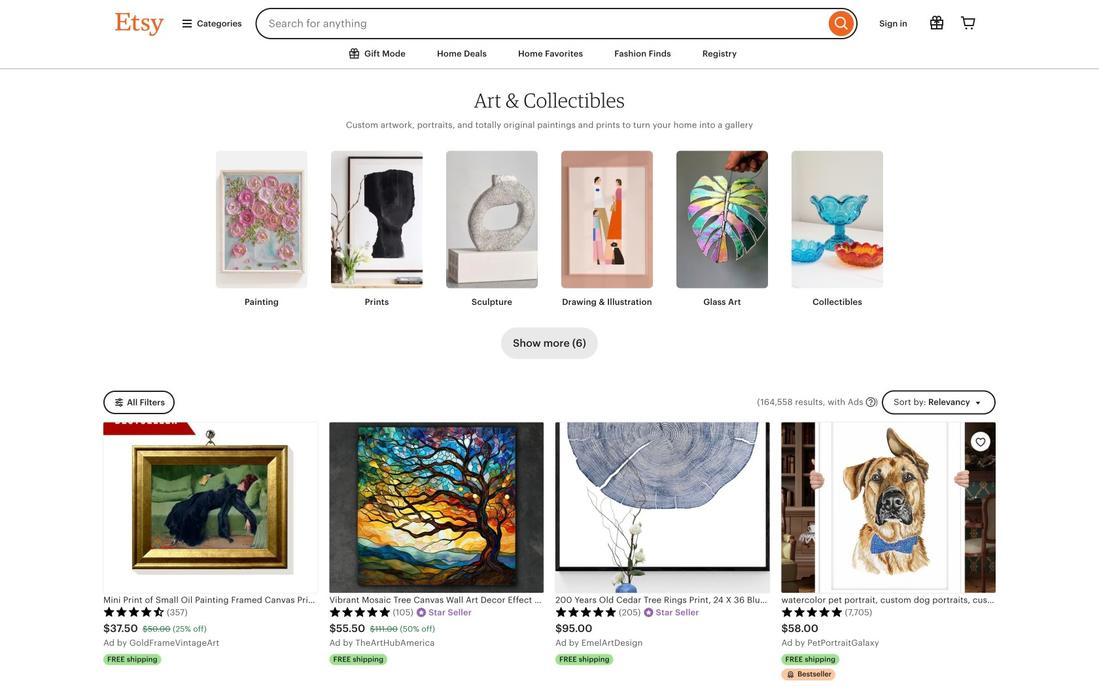 Task type: locate. For each thing, give the bounding box(es) containing it.
5 out of 5 stars image
[[329, 607, 391, 617], [556, 607, 617, 617], [782, 607, 843, 617]]

2 5 out of 5 stars image from the left
[[556, 607, 617, 617]]

4.5 out of 5 stars image
[[103, 607, 165, 617]]

5 out of 5 stars image for "vibrant mosaic tree canvas wall art decor effect stained print tree of life spiritual wall art meditation room decoration" image
[[329, 607, 391, 617]]

3 5 out of 5 stars image from the left
[[782, 607, 843, 617]]

menu bar
[[0, 0, 1099, 69], [92, 39, 1008, 69]]

2 horizontal spatial 5 out of 5 stars image
[[782, 607, 843, 617]]

banner
[[92, 0, 1008, 39]]

5 out of 5 stars image for 200 years old cedar tree rings print, 24 x 36 blue linocut wall art, giant woodblock print, above bed decor, new home gift, wedding gift image
[[556, 607, 617, 617]]

200 years old cedar tree rings print, 24 x 36 blue linocut wall art, giant woodblock print, above bed decor, new home gift, wedding gift image
[[556, 423, 770, 593]]

1 5 out of 5 stars image from the left
[[329, 607, 391, 617]]

1 horizontal spatial 5 out of 5 stars image
[[556, 607, 617, 617]]

0 horizontal spatial 5 out of 5 stars image
[[329, 607, 391, 617]]

None search field
[[256, 8, 858, 39]]



Task type: vqa. For each thing, say whether or not it's contained in the screenshot.
5 OUT OF 5 STARS image corresponding to Vibrant Mosaic Tree Canvas Wall Art Decor Effect Stained Print Tree of Life Spiritual Wall Art Meditation Room Decoration IMAGE
yes



Task type: describe. For each thing, give the bounding box(es) containing it.
mini print of small oil painting framed canvas prints antique art vintage print woman green sofa wall decor small gold frame handmade gift image
[[103, 423, 318, 593]]

vibrant mosaic tree canvas wall art decor effect stained print tree of life spiritual wall art meditation room decoration image
[[329, 423, 544, 593]]

watercolor pet portrait, custom dog portraits, custom portrait pet, pet family portrait, pet portrait hand painted image
[[782, 423, 996, 593]]

Search for anything text field
[[256, 8, 826, 39]]

5 out of 5 stars image for watercolor pet portrait, custom dog portraits, custom portrait pet, pet family portrait, pet portrait hand painted image
[[782, 607, 843, 617]]



